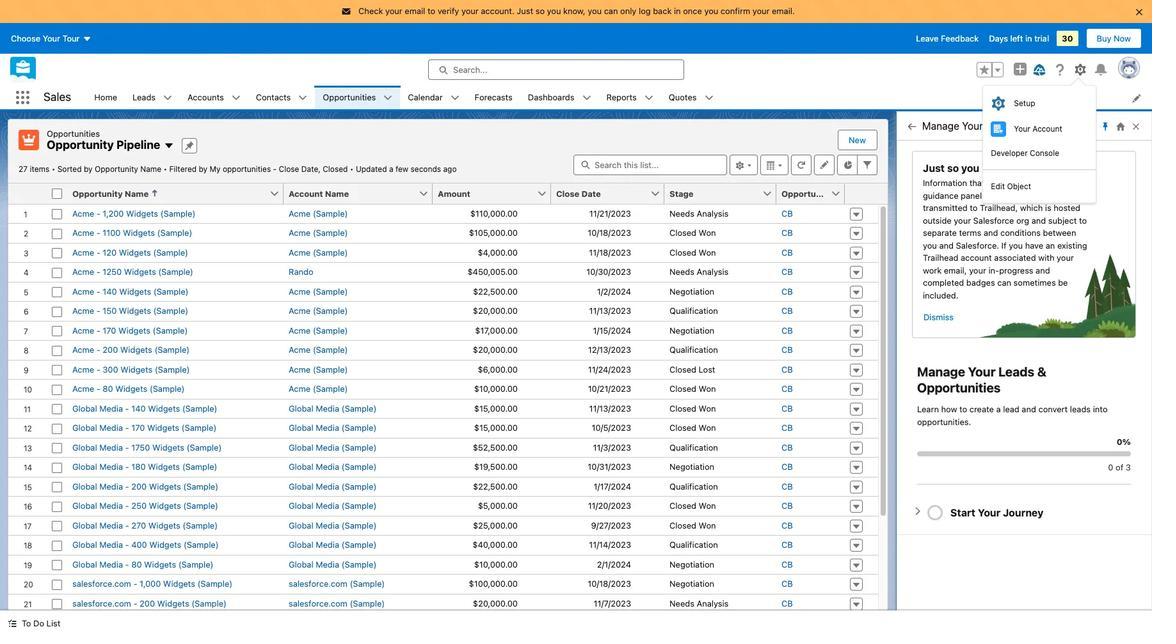 Task type: vqa. For each thing, say whether or not it's contained in the screenshot.


Task type: locate. For each thing, give the bounding box(es) containing it.
Search Opportunity Pipeline list view. search field
[[574, 155, 727, 175]]

2 qualification from the top
[[670, 345, 718, 355]]

0 vertical spatial 140
[[103, 286, 117, 297]]

text default image inside opportunities list item
[[384, 94, 393, 103]]

closed
[[323, 164, 348, 174], [670, 228, 696, 238], [670, 247, 696, 258], [670, 365, 696, 375], [670, 384, 696, 394], [670, 404, 696, 414], [670, 423, 696, 433], [670, 501, 696, 511], [670, 521, 696, 531]]

acme for acme (sample) link for acme - 1100 widgets (sample)
[[289, 228, 311, 238]]

list
[[87, 86, 1152, 109]]

$100,000.00
[[469, 579, 518, 590]]

8 cb from the top
[[782, 345, 793, 355]]

0 vertical spatial needs
[[670, 208, 694, 219]]

0 vertical spatial so
[[536, 6, 545, 16]]

just inside just so you know information that you submit to the guidance panel can sometimes be transmitted to trailhead, which is hosted outside your salesforce org and subject to separate terms and conditions between you and salesforce. if you have an existing trailhead account associated with your work email, your in-progress and completed badges can sometimes be included.
[[923, 163, 945, 174]]

1 vertical spatial leads
[[986, 120, 1014, 132]]

1 $15,000.00 from the top
[[474, 404, 518, 414]]

1 vertical spatial can
[[984, 190, 998, 201]]

widgets up salesforce.com - 1,000 widgets (sample)
[[144, 560, 176, 570]]

1 vertical spatial just
[[923, 163, 945, 174]]

to inside learn how to create a lead and convert leads into opportunities.
[[960, 405, 967, 415]]

amount button
[[433, 183, 537, 204]]

acme (sample) link
[[289, 208, 348, 220], [289, 227, 348, 240], [289, 247, 348, 259], [289, 286, 348, 298], [289, 305, 348, 318], [289, 325, 348, 337], [289, 344, 348, 357], [289, 364, 348, 376], [289, 383, 348, 396]]

6 acme (sample) link from the top
[[289, 325, 348, 337]]

0 vertical spatial $20,000.00
[[473, 306, 518, 316]]

- left '150'
[[96, 306, 100, 316]]

included.
[[923, 290, 959, 301]]

account name element
[[284, 183, 440, 205]]

- down global media - 140 widgets (sample) link
[[125, 423, 129, 433]]

email.
[[772, 6, 795, 16]]

- up acme - 150 widgets (sample)
[[96, 286, 100, 297]]

acme for acme - 1,200 widgets (sample) link
[[72, 208, 94, 219]]

2 $10,000.00 from the top
[[474, 560, 518, 570]]

media inside global media - 180 widgets (sample) link
[[99, 462, 123, 472]]

acme inside acme - 200 widgets (sample) link
[[72, 345, 94, 355]]

1 vertical spatial a
[[996, 405, 1001, 415]]

200 down the salesforce.com - 1,000 widgets (sample) link
[[140, 599, 155, 609]]

4 global media (sample) link from the top
[[289, 462, 377, 474]]

3 cb link from the top
[[782, 247, 793, 259]]

progress bar
[[927, 506, 943, 521]]

1 vertical spatial close
[[556, 189, 579, 199]]

leave feedback link
[[916, 33, 979, 43]]

can down in-
[[997, 278, 1011, 288]]

leads up developer
[[986, 120, 1014, 132]]

170 down '150'
[[103, 325, 116, 336]]

6 cb link from the top
[[782, 305, 793, 318]]

manage up how
[[917, 365, 965, 380]]

2 vertical spatial opportunity
[[72, 189, 123, 199]]

17 cb link from the top
[[782, 520, 793, 533]]

media inside global media - 170 widgets (sample) link
[[99, 423, 123, 433]]

1 horizontal spatial so
[[947, 163, 959, 174]]

140 up '150'
[[103, 286, 117, 297]]

- left 1,200
[[96, 208, 100, 219]]

13 cb from the top
[[782, 443, 793, 453]]

1 $10,000.00 from the top
[[474, 384, 518, 394]]

7 acme (sample) link from the top
[[289, 344, 348, 357]]

0 vertical spatial $15,000.00
[[474, 404, 518, 414]]

won for 11/13/2023
[[699, 404, 716, 414]]

cb link for global media - 1750 widgets (sample)
[[782, 442, 793, 454]]

outside
[[923, 215, 952, 226]]

&
[[1016, 120, 1023, 132], [1037, 365, 1046, 380]]

widgets inside acme - 1,200 widgets (sample) link
[[126, 208, 158, 219]]

$105,000.00
[[469, 228, 518, 238]]

widgets right '270' at the bottom left of the page
[[148, 521, 180, 531]]

6 acme (sample) from the top
[[289, 325, 348, 336]]

1 vertical spatial manage
[[917, 365, 965, 380]]

cb
[[782, 208, 793, 219], [782, 228, 793, 238], [782, 247, 793, 258], [782, 267, 793, 277], [782, 286, 793, 297], [782, 306, 793, 316], [782, 325, 793, 336], [782, 345, 793, 355], [782, 365, 793, 375], [782, 384, 793, 394], [782, 404, 793, 414], [782, 423, 793, 433], [782, 443, 793, 453], [782, 462, 793, 472], [782, 482, 793, 492], [782, 501, 793, 511], [782, 521, 793, 531], [782, 540, 793, 550], [782, 560, 793, 570], [782, 579, 793, 590], [782, 599, 793, 609]]

2 10/18/2023 from the top
[[588, 579, 631, 590]]

reports link
[[599, 86, 644, 109]]

8 global media (sample) from the top
[[289, 540, 377, 550]]

hosted
[[1054, 203, 1080, 213]]

1 vertical spatial salesforce.com (sample) link
[[289, 598, 385, 611]]

0 horizontal spatial 170
[[103, 325, 116, 336]]

so inside just so you know information that you submit to the guidance panel can sometimes be transmitted to trailhead, which is hosted outside your salesforce org and subject to separate terms and conditions between you and salesforce. if you have an existing trailhead account associated with your work email, your in-progress and completed badges can sometimes be included.
[[947, 163, 959, 174]]

0 vertical spatial a
[[389, 164, 393, 174]]

widgets down acme - 120 widgets (sample) link
[[124, 267, 156, 277]]

1 11/13/2023 from the top
[[589, 306, 631, 316]]

acme (sample) for acme - 120 widgets (sample)
[[289, 247, 348, 258]]

2 negotiation from the top
[[670, 325, 714, 336]]

$20,000.00 down $17,000.00 in the left of the page
[[473, 345, 518, 355]]

7 global media (sample) link from the top
[[289, 520, 377, 533]]

7 cb link from the top
[[782, 325, 793, 337]]

0 vertical spatial 170
[[103, 325, 116, 336]]

opportunities inside list item
[[323, 92, 376, 102]]

1/17/2024
[[594, 482, 631, 492]]

item number element
[[8, 183, 47, 205]]

1 vertical spatial 10/18/2023
[[588, 579, 631, 590]]

0 vertical spatial manage your leads & opportunities
[[922, 120, 1090, 132]]

quotes list item
[[661, 86, 721, 109]]

0 vertical spatial 11/13/2023
[[589, 306, 631, 316]]

0 horizontal spatial •
[[52, 164, 55, 174]]

can for to
[[604, 6, 618, 16]]

my
[[210, 164, 221, 174]]

salesforce.
[[956, 240, 999, 251]]

4 qualification from the top
[[670, 482, 718, 492]]

1 won from the top
[[699, 228, 716, 238]]

date,
[[301, 164, 321, 174]]

1 vertical spatial 80
[[131, 560, 142, 570]]

12 cb from the top
[[782, 423, 793, 433]]

8 acme (sample) link from the top
[[289, 364, 348, 376]]

close left date,
[[279, 164, 299, 174]]

1 cb from the top
[[782, 208, 793, 219]]

just so you know information that you submit to the guidance panel can sometimes be transmitted to trailhead, which is hosted outside your salesforce org and subject to separate terms and conditions between you and salesforce. if you have an existing trailhead account associated with your work email, your in-progress and completed badges can sometimes be included.
[[923, 163, 1087, 301]]

0 vertical spatial salesforce.com (sample) link
[[289, 579, 385, 591]]

acme - 120 widgets (sample)
[[72, 247, 188, 258]]

opportunities list item
[[315, 86, 400, 109]]

widgets inside global media - 80 widgets (sample) link
[[144, 560, 176, 570]]

4 global media (sample) from the top
[[289, 462, 377, 472]]

widgets inside global media - 400 widgets (sample) link
[[149, 540, 181, 550]]

140 up global media - 170 widgets (sample)
[[131, 404, 146, 414]]

21 cb from the top
[[782, 599, 793, 609]]

acme inside acme - 150 widgets (sample) link
[[72, 306, 94, 316]]

a left few
[[389, 164, 393, 174]]

acme for "acme - 300 widgets (sample)" link
[[72, 365, 94, 375]]

1 vertical spatial account
[[289, 189, 323, 199]]

acme inside acme - 80 widgets (sample) link
[[72, 384, 94, 394]]

0 vertical spatial can
[[604, 6, 618, 16]]

2 vertical spatial needs analysis
[[670, 599, 729, 609]]

acme - 1,200 widgets (sample) link
[[72, 208, 195, 220]]

widgets inside acme - 120 widgets (sample) link
[[119, 247, 151, 258]]

0 vertical spatial $22,500.00
[[473, 286, 518, 297]]

close date element
[[551, 183, 672, 205]]

1 horizontal spatial 170
[[131, 423, 145, 433]]

just right account.
[[517, 6, 533, 16]]

140
[[103, 286, 117, 297], [131, 404, 146, 414]]

needs analysis
[[670, 208, 729, 219], [670, 267, 729, 277], [670, 599, 729, 609]]

8 cb link from the top
[[782, 344, 793, 357]]

0 horizontal spatial 140
[[103, 286, 117, 297]]

0 horizontal spatial a
[[389, 164, 393, 174]]

acme for acme - 80 widgets (sample) link
[[72, 384, 94, 394]]

your left tour
[[43, 33, 60, 43]]

2 $15,000.00 from the top
[[474, 423, 518, 433]]

work
[[923, 265, 942, 276]]

3 global media (sample) link from the top
[[289, 442, 377, 454]]

name for opportunity name
[[125, 189, 149, 199]]

action image
[[845, 183, 878, 204]]

won for 9/27/2023
[[699, 521, 716, 531]]

3 needs analysis from the top
[[670, 599, 729, 609]]

text default image inside the leads list item
[[163, 94, 172, 103]]

media inside global media - 400 widgets (sample) link
[[99, 540, 123, 550]]

7 won from the top
[[699, 521, 716, 531]]

your down existing
[[1057, 253, 1074, 263]]

1 vertical spatial needs analysis
[[670, 267, 729, 277]]

your up create
[[968, 365, 996, 380]]

0%
[[1117, 437, 1131, 447]]

closed won
[[670, 228, 716, 238], [670, 247, 716, 258], [670, 384, 716, 394], [670, 404, 716, 414], [670, 423, 716, 433], [670, 501, 716, 511], [670, 521, 716, 531]]

media for global media (sample) link for global media - 400 widgets (sample)
[[316, 540, 339, 550]]

& inside manage your leads & opportunities
[[1037, 365, 1046, 380]]

1 cb link from the top
[[782, 208, 793, 220]]

can
[[604, 6, 618, 16], [984, 190, 998, 201], [997, 278, 1011, 288]]

few
[[396, 164, 408, 174]]

20 cb from the top
[[782, 579, 793, 590]]

9 acme (sample) from the top
[[289, 384, 348, 394]]

1 vertical spatial be
[[1058, 278, 1068, 288]]

closed for 11/24/2023
[[670, 365, 696, 375]]

2 analysis from the top
[[697, 267, 729, 277]]

1 $22,500.00 from the top
[[473, 286, 518, 297]]

0 vertical spatial 80
[[103, 384, 113, 394]]

1 analysis from the top
[[697, 208, 729, 219]]

80
[[103, 384, 113, 394], [131, 560, 142, 570]]

1 horizontal spatial be
[[1058, 278, 1068, 288]]

1 vertical spatial $15,000.00
[[474, 423, 518, 433]]

global media - 400 widgets (sample)
[[72, 540, 219, 550]]

to down hosted
[[1079, 215, 1087, 226]]

media inside global media - 80 widgets (sample) link
[[99, 560, 123, 570]]

manage
[[922, 120, 960, 132], [917, 365, 965, 380]]

media for global media (sample) link for global media - 170 widgets (sample)
[[316, 423, 339, 433]]

manage up information on the right top of the page
[[922, 120, 960, 132]]

acme for acme - 200 widgets (sample) link
[[72, 345, 94, 355]]

text default image left "reports" link
[[582, 94, 591, 103]]

1 closed won from the top
[[670, 228, 716, 238]]

text default image right the accounts
[[232, 94, 240, 103]]

media inside global media - 1750 widgets (sample) link
[[99, 443, 123, 453]]

ago
[[443, 164, 457, 174]]

closed for 11/18/2023
[[670, 247, 696, 258]]

0 vertical spatial &
[[1016, 120, 1023, 132]]

setup link
[[983, 91, 1096, 117]]

cell inside opportunity pipeline grid
[[47, 183, 67, 205]]

media for global media - 140 widgets (sample) global media (sample) link
[[316, 404, 339, 414]]

your inside manage your leads & opportunities
[[968, 365, 996, 380]]

group
[[977, 62, 1004, 77]]

text default image right contacts
[[299, 94, 307, 103]]

widgets inside global media - 170 widgets (sample) link
[[147, 423, 179, 433]]

the
[[1042, 178, 1055, 188]]

2 vertical spatial $20,000.00
[[473, 599, 518, 609]]

account up console
[[1033, 124, 1062, 134]]

1 vertical spatial salesforce.com (sample)
[[289, 599, 385, 609]]

how
[[941, 405, 957, 415]]

140 inside 'link'
[[103, 286, 117, 297]]

15 cb from the top
[[782, 482, 793, 492]]

be down existing
[[1058, 278, 1068, 288]]

0 vertical spatial account
[[1033, 124, 1062, 134]]

just up information on the right top of the page
[[923, 163, 945, 174]]

None search field
[[574, 155, 727, 175]]

16 cb link from the top
[[782, 501, 793, 513]]

acme (sample) for acme - 200 widgets (sample)
[[289, 345, 348, 355]]

0 horizontal spatial be
[[1045, 190, 1055, 201]]

0 horizontal spatial by
[[84, 164, 93, 174]]

6 cb from the top
[[782, 306, 793, 316]]

2 acme (sample) from the top
[[289, 228, 348, 238]]

create
[[970, 405, 994, 415]]

3 acme (sample) link from the top
[[289, 247, 348, 259]]

opportunity name element
[[67, 183, 291, 205]]

sorted
[[57, 164, 82, 174]]

cb for acme - 1250 widgets (sample)
[[782, 267, 793, 277]]

4 negotiation from the top
[[670, 560, 714, 570]]

updated
[[356, 164, 387, 174]]

can left only
[[604, 6, 618, 16]]

1 vertical spatial so
[[947, 163, 959, 174]]

0 horizontal spatial in
[[674, 6, 681, 16]]

close inside button
[[556, 189, 579, 199]]

11 cb link from the top
[[782, 403, 793, 415]]

10/18/2023 up 11/18/2023
[[588, 228, 631, 238]]

cb link for global media - 200 widgets (sample)
[[782, 481, 793, 494]]

to
[[428, 6, 435, 16], [1032, 178, 1040, 188], [970, 203, 978, 213], [1079, 215, 1087, 226], [960, 405, 967, 415]]

1 horizontal spatial just
[[923, 163, 945, 174]]

your down account
[[969, 265, 986, 276]]

widgets inside global media - 140 widgets (sample) link
[[148, 404, 180, 414]]

widgets inside acme - 80 widgets (sample) link
[[115, 384, 147, 394]]

global media (sample) link for global media - 200 widgets (sample)
[[289, 481, 377, 494]]

0 horizontal spatial just
[[517, 6, 533, 16]]

media inside global media - 140 widgets (sample) link
[[99, 404, 123, 414]]

1 global media (sample) from the top
[[289, 404, 377, 414]]

media inside global media - 270 widgets (sample) link
[[99, 521, 123, 531]]

0 horizontal spatial close
[[279, 164, 299, 174]]

sometimes down "progress"
[[1014, 278, 1056, 288]]

7 global media (sample) from the top
[[289, 521, 377, 531]]

existing
[[1057, 240, 1087, 251]]

acme (sample) for acme - 300 widgets (sample)
[[289, 365, 348, 375]]

0 vertical spatial close
[[279, 164, 299, 174]]

leads up the lead
[[999, 365, 1035, 380]]

0 vertical spatial analysis
[[697, 208, 729, 219]]

7 closed won from the top
[[670, 521, 716, 531]]

leads inside list item
[[133, 92, 156, 102]]

3 needs from the top
[[670, 599, 694, 609]]

1 vertical spatial needs
[[670, 267, 694, 277]]

200 for acme
[[103, 345, 118, 355]]

acme (sample) for acme - 1,200 widgets (sample)
[[289, 208, 348, 219]]

so up information on the right top of the page
[[947, 163, 959, 174]]

account inside button
[[289, 189, 323, 199]]

0 vertical spatial salesforce.com (sample)
[[289, 579, 385, 590]]

and down salesforce
[[984, 228, 998, 238]]

6 won from the top
[[699, 501, 716, 511]]

10 cb link from the top
[[782, 383, 793, 396]]

global media - 140 widgets (sample)
[[72, 404, 217, 414]]

name inside button
[[325, 189, 349, 199]]

17 cb from the top
[[782, 521, 793, 531]]

4 closed won from the top
[[670, 404, 716, 414]]

text default image for quotes
[[704, 94, 713, 103]]

2 vertical spatial can
[[997, 278, 1011, 288]]

1 vertical spatial 11/13/2023
[[589, 404, 631, 414]]

in right back
[[674, 6, 681, 16]]

acme for acme - 1250 widgets (sample) link
[[72, 267, 94, 277]]

2 acme (sample) link from the top
[[289, 227, 348, 240]]

which
[[1020, 203, 1043, 213]]

item number image
[[8, 183, 47, 204]]

email
[[405, 6, 425, 16]]

text default image inside dashboards list item
[[582, 94, 591, 103]]

media for global media - 400 widgets (sample) link
[[99, 540, 123, 550]]

you left know,
[[547, 6, 561, 16]]

12 cb link from the top
[[782, 422, 793, 435]]

5 global media (sample) from the top
[[289, 482, 377, 492]]

0 vertical spatial 200
[[103, 345, 118, 355]]

acme (sample) for acme - 1100 widgets (sample)
[[289, 228, 348, 238]]

1 vertical spatial manage your leads & opportunities
[[917, 365, 1046, 396]]

media inside global media - 250 widgets (sample) link
[[99, 501, 123, 511]]

9 global media (sample) from the top
[[289, 560, 377, 570]]

account down date,
[[289, 189, 323, 199]]

closed won for 11/18/2023
[[670, 247, 716, 258]]

18 cb from the top
[[782, 540, 793, 550]]

global media (sample) link for global media - 250 widgets (sample)
[[289, 501, 377, 513]]

4 acme (sample) from the top
[[289, 286, 348, 297]]

closed for 9/27/2023
[[670, 521, 696, 531]]

into
[[1093, 405, 1108, 415]]

cb for global media - 80 widgets (sample)
[[782, 560, 793, 570]]

search...
[[453, 64, 487, 75]]

text default image inside contacts list item
[[299, 94, 307, 103]]

0 vertical spatial in
[[674, 6, 681, 16]]

$20,000.00
[[473, 306, 518, 316], [473, 345, 518, 355], [473, 599, 518, 609]]

1 horizontal spatial 80
[[131, 560, 142, 570]]

global media - 180 widgets (sample) link
[[72, 462, 217, 474]]

leads
[[133, 92, 156, 102], [986, 120, 1014, 132], [999, 365, 1035, 380]]

needs analysis for $450,005.00
[[670, 267, 729, 277]]

acme inside acme - 120 widgets (sample) link
[[72, 247, 94, 258]]

widgets down acme - 1250 widgets (sample) link
[[119, 286, 151, 297]]

opportunity owner alias element
[[776, 183, 853, 205]]

can for know
[[984, 190, 998, 201]]

won for 10/18/2023
[[699, 228, 716, 238]]

lost
[[699, 365, 715, 375]]

widgets right 400
[[149, 540, 181, 550]]

cb link for acme - 200 widgets (sample)
[[782, 344, 793, 357]]

5 global media (sample) link from the top
[[289, 481, 377, 494]]

widgets up global media - 1750 widgets (sample)
[[147, 423, 179, 433]]

manage your leads & opportunities up developer
[[922, 120, 1090, 132]]

your left email
[[385, 6, 402, 16]]

2 $20,000.00 from the top
[[473, 345, 518, 355]]

back
[[653, 6, 672, 16]]

start your journey
[[951, 507, 1044, 519]]

$22,500.00
[[473, 286, 518, 297], [473, 482, 518, 492]]

learn
[[917, 405, 939, 415]]

text default image left calendar link
[[384, 94, 393, 103]]

11/13/2023 down 10/21/2023
[[589, 404, 631, 414]]

to right email
[[428, 6, 435, 16]]

4 cb link from the top
[[782, 266, 793, 279]]

global media (sample) for global media - 170 widgets (sample)
[[289, 423, 377, 433]]

2/1/2024
[[597, 560, 631, 570]]

salesforce.com (sample) link
[[289, 579, 385, 591], [289, 598, 385, 611]]

analysis for $450,005.00
[[697, 267, 729, 277]]

global media (sample) for global media - 80 widgets (sample)
[[289, 560, 377, 570]]

2 vertical spatial 200
[[140, 599, 155, 609]]

can up trailhead,
[[984, 190, 998, 201]]

your up developer console
[[1014, 124, 1030, 134]]

progress bar progress bar
[[917, 452, 1131, 457]]

acme for acme (sample) link corresponding to acme - 200 widgets (sample)
[[289, 345, 311, 355]]

once
[[683, 6, 702, 16]]

text default image inside the calendar list item
[[450, 94, 459, 103]]

0 vertical spatial $10,000.00
[[474, 384, 518, 394]]

0 horizontal spatial account
[[289, 189, 323, 199]]

0 vertical spatial leads
[[133, 92, 156, 102]]

0 vertical spatial opportunity
[[47, 138, 114, 152]]

2 needs from the top
[[670, 267, 694, 277]]

global media - 1750 widgets (sample)
[[72, 443, 222, 453]]

- down the salesforce.com - 1,000 widgets (sample) link
[[133, 599, 137, 609]]

5 acme (sample) from the top
[[289, 306, 348, 316]]

1 global media (sample) link from the top
[[289, 403, 377, 415]]

needs for $450,005.00
[[670, 267, 694, 277]]

contacts link
[[248, 86, 299, 109]]

salesforce
[[973, 215, 1014, 226]]

if
[[1002, 240, 1007, 251]]

cb link for acme - 300 widgets (sample)
[[782, 364, 793, 376]]

learn how to create a lead and convert leads into opportunities.
[[917, 405, 1108, 427]]

19 cb link from the top
[[782, 559, 793, 572]]

1 vertical spatial 170
[[131, 423, 145, 433]]

- down global media - 180 widgets (sample) link
[[125, 482, 129, 492]]

text default image inside accounts list item
[[232, 94, 240, 103]]

opportunity
[[47, 138, 114, 152], [95, 164, 138, 174], [72, 189, 123, 199]]

buy now button
[[1086, 28, 1142, 48]]

3 negotiation from the top
[[670, 462, 714, 472]]

widgets inside acme - 200 widgets (sample) link
[[120, 345, 152, 355]]

now
[[1114, 33, 1131, 43]]

opportunity up opportunity name at the top left
[[95, 164, 138, 174]]

$20,000.00 up $17,000.00 in the left of the page
[[473, 306, 518, 316]]

name inside button
[[125, 189, 149, 199]]

acme (sample) link for acme - 140 widgets (sample)
[[289, 286, 348, 298]]

1 horizontal spatial •
[[164, 164, 167, 174]]

text default image right reports
[[644, 94, 653, 103]]

you right the once
[[704, 6, 718, 16]]

widgets up global media - 250 widgets (sample)
[[149, 482, 181, 492]]

text default image left accounts link
[[163, 94, 172, 103]]

1 horizontal spatial account
[[1033, 124, 1062, 134]]

widgets down the acme - 1100 widgets (sample) link
[[119, 247, 151, 258]]

text default image up filtered
[[164, 141, 174, 151]]

11 cb from the top
[[782, 404, 793, 414]]

closed won for 10/5/2023
[[670, 423, 716, 433]]

- down global media - 400 widgets (sample) link
[[125, 560, 129, 570]]

widgets down acme - 150 widgets (sample) link in the left of the page
[[118, 325, 150, 336]]

acme inside "acme - 300 widgets (sample)" link
[[72, 365, 94, 375]]

acme (sample) link for acme - 150 widgets (sample)
[[289, 305, 348, 318]]

2 cb from the top
[[782, 228, 793, 238]]

6 global media (sample) from the top
[[289, 501, 377, 511]]

by left my
[[199, 164, 207, 174]]

0 vertical spatial just
[[517, 6, 533, 16]]

log
[[639, 6, 651, 16]]

1 vertical spatial $22,500.00
[[473, 482, 518, 492]]

won
[[699, 228, 716, 238], [699, 247, 716, 258], [699, 384, 716, 394], [699, 404, 716, 414], [699, 423, 716, 433], [699, 501, 716, 511], [699, 521, 716, 531]]

widgets down acme - 140 widgets (sample) 'link'
[[119, 306, 151, 316]]

2 horizontal spatial •
[[350, 164, 354, 174]]

and up trailhead
[[939, 240, 954, 251]]

7 acme (sample) from the top
[[289, 345, 348, 355]]

media for global media (sample) link associated with global media - 1750 widgets (sample)
[[316, 443, 339, 453]]

global media - 80 widgets (sample) link
[[72, 559, 213, 572]]

global media (sample)
[[289, 404, 377, 414], [289, 423, 377, 433], [289, 443, 377, 453], [289, 462, 377, 472], [289, 482, 377, 492], [289, 501, 377, 511], [289, 521, 377, 531], [289, 540, 377, 550], [289, 560, 377, 570]]

by right sorted
[[84, 164, 93, 174]]

1750
[[131, 443, 150, 453]]

1 horizontal spatial close
[[556, 189, 579, 199]]

0% status
[[917, 429, 1131, 474]]

20 cb link from the top
[[782, 579, 793, 591]]

media for global media - 1750 widgets (sample) link
[[99, 443, 123, 453]]

text default image
[[163, 94, 172, 103], [232, 94, 240, 103], [299, 94, 307, 103], [384, 94, 393, 103], [450, 94, 459, 103], [582, 94, 591, 103], [644, 94, 653, 103], [704, 94, 713, 103], [164, 141, 174, 151]]

11/13/2023 for qualification
[[589, 306, 631, 316]]

2 vertical spatial analysis
[[697, 599, 729, 609]]

0 horizontal spatial 80
[[103, 384, 113, 394]]

1 horizontal spatial by
[[199, 164, 207, 174]]

80 down 300
[[103, 384, 113, 394]]

- left 300
[[96, 365, 100, 375]]

cell
[[47, 183, 67, 205]]

2 cb link from the top
[[782, 227, 793, 240]]

cb link for acme - 170 widgets (sample)
[[782, 325, 793, 337]]

text default image for leads
[[163, 94, 172, 103]]

6 global media (sample) link from the top
[[289, 501, 377, 513]]

1 horizontal spatial in
[[1025, 33, 1032, 43]]

2 11/13/2023 from the top
[[589, 404, 631, 414]]

5 acme (sample) link from the top
[[289, 305, 348, 318]]

global media (sample) link for global media - 400 widgets (sample)
[[289, 540, 377, 552]]

manage your leads & opportunities up create
[[917, 365, 1046, 396]]

• left filtered
[[164, 164, 167, 174]]

1 vertical spatial analysis
[[697, 267, 729, 277]]

18 cb link from the top
[[782, 540, 793, 552]]

$15,000.00
[[474, 404, 518, 414], [474, 423, 518, 433]]

account inside "link"
[[1033, 124, 1062, 134]]

widgets right 1,000
[[163, 579, 195, 590]]

10 cb from the top
[[782, 384, 793, 394]]

acme inside acme - 140 widgets (sample) 'link'
[[72, 286, 94, 297]]

opportunities inside manage your leads & opportunities
[[917, 381, 1001, 396]]

0 vertical spatial 10/18/2023
[[588, 228, 631, 238]]

dismiss button
[[923, 307, 954, 328]]

widgets down acme - 170 widgets (sample) link
[[120, 345, 152, 355]]

1 vertical spatial &
[[1037, 365, 1046, 380]]

- left 1750
[[125, 443, 129, 453]]

2 needs analysis from the top
[[670, 267, 729, 277]]

200 up 300
[[103, 345, 118, 355]]

3 cb from the top
[[782, 247, 793, 258]]

a inside opportunity pipeline|opportunities|list view element
[[389, 164, 393, 174]]

cb for acme - 1100 widgets (sample)
[[782, 228, 793, 238]]

negotiation for 1/2/2024
[[670, 286, 714, 297]]

acme inside acme - 1250 widgets (sample) link
[[72, 267, 94, 277]]

0 vertical spatial needs analysis
[[670, 208, 729, 219]]

5 closed won from the top
[[670, 423, 716, 433]]

panel
[[961, 190, 982, 201]]

1 vertical spatial $10,000.00
[[474, 560, 518, 570]]

leads right home
[[133, 92, 156, 102]]

name for account name
[[325, 189, 349, 199]]

2 vertical spatial leads
[[999, 365, 1035, 380]]

contacts list item
[[248, 86, 315, 109]]

1 acme (sample) from the top
[[289, 208, 348, 219]]

cb link for acme - 1,200 widgets (sample)
[[782, 208, 793, 220]]

4 acme (sample) link from the top
[[289, 286, 348, 298]]

object
[[1007, 182, 1031, 191]]

1 horizontal spatial &
[[1037, 365, 1046, 380]]

300
[[103, 365, 118, 375]]

$22,500.00 down $19,500.00
[[473, 482, 518, 492]]

media inside global media - 200 widgets (sample) link
[[99, 482, 123, 492]]

qualification for 1/17/2024
[[670, 482, 718, 492]]

$10,000.00 for 10/21/2023
[[474, 384, 518, 394]]

2 vertical spatial needs
[[670, 599, 694, 609]]

11/13/2023 up 1/15/2024
[[589, 306, 631, 316]]

acme - 200 widgets (sample) link
[[72, 344, 190, 357]]

1 vertical spatial 140
[[131, 404, 146, 414]]

9 global media (sample) link from the top
[[289, 559, 377, 572]]

widgets down acme - 200 widgets (sample) link
[[120, 365, 152, 375]]

10/18/2023 up 11/7/2023
[[588, 579, 631, 590]]

global media - 170 widgets (sample) link
[[72, 422, 217, 435]]

forecasts link
[[467, 86, 520, 109]]

closed won for 9/27/2023
[[670, 521, 716, 531]]

3 • from the left
[[350, 164, 354, 174]]

qualification for 12/13/2023
[[670, 345, 718, 355]]

cb link for global media - 140 widgets (sample)
[[782, 403, 793, 415]]

1 negotiation from the top
[[670, 286, 714, 297]]

$25,000.00
[[473, 521, 518, 531]]

widgets right 250
[[149, 501, 181, 511]]

guidance
[[923, 190, 959, 201]]

media for global media (sample) link corresponding to global media - 180 widgets (sample)
[[316, 462, 339, 472]]

acme (sample) link for acme - 200 widgets (sample)
[[289, 344, 348, 357]]

widgets up global media - 170 widgets (sample)
[[148, 404, 180, 414]]

negotiation for 10/18/2023
[[670, 579, 714, 590]]

opportunity pipeline
[[47, 138, 160, 152]]

• left "updated" on the left
[[350, 164, 354, 174]]

opportunities.
[[917, 417, 971, 427]]

5 cb from the top
[[782, 286, 793, 297]]

global media - 270 widgets (sample) link
[[72, 520, 218, 533]]

widgets down "acme - 300 widgets (sample)" link
[[115, 384, 147, 394]]

400
[[131, 540, 147, 550]]

6 closed won from the top
[[670, 501, 716, 511]]

1 vertical spatial $20,000.00
[[473, 345, 518, 355]]

cb for acme - 120 widgets (sample)
[[782, 247, 793, 258]]

text default image inside reports list item
[[644, 94, 653, 103]]

text default image inside quotes list item
[[704, 94, 713, 103]]

widgets right 1750
[[152, 443, 184, 453]]

acme inside acme - 1,200 widgets (sample) link
[[72, 208, 94, 219]]

global media (sample) for global media - 250 widgets (sample)
[[289, 501, 377, 511]]

cb for global media - 400 widgets (sample)
[[782, 540, 793, 550]]

separate
[[923, 228, 957, 238]]

opportunity inside button
[[72, 189, 123, 199]]

widgets down the salesforce.com - 1,000 widgets (sample) link
[[157, 599, 189, 609]]

acme inside acme - 170 widgets (sample) link
[[72, 325, 94, 336]]

170 up 1750
[[131, 423, 145, 433]]

5 negotiation from the top
[[670, 579, 714, 590]]

and right the lead
[[1022, 405, 1036, 415]]

pipeline
[[116, 138, 160, 152]]

8 acme (sample) from the top
[[289, 365, 348, 375]]

1 horizontal spatial 140
[[131, 404, 146, 414]]

you up that
[[961, 163, 979, 174]]

1 horizontal spatial a
[[996, 405, 1001, 415]]

3 closed won from the top
[[670, 384, 716, 394]]

widgets inside global media - 250 widgets (sample) link
[[149, 501, 181, 511]]

- down "acme - 300 widgets (sample)" link
[[96, 384, 100, 394]]

4 cb from the top
[[782, 267, 793, 277]]



Task type: describe. For each thing, give the bounding box(es) containing it.
acme for acme (sample) link for acme - 150 widgets (sample)
[[289, 306, 311, 316]]

progress
[[999, 265, 1033, 276]]

amount element
[[433, 183, 559, 205]]

cb for salesforce.com - 1,000 widgets (sample)
[[782, 579, 793, 590]]

11/7/2023
[[594, 599, 631, 609]]

$15,000.00 for 11/13/2023
[[474, 404, 518, 414]]

cb for global media - 270 widgets (sample)
[[782, 521, 793, 531]]

acme (sample) link for acme - 120 widgets (sample)
[[289, 247, 348, 259]]

do
[[33, 619, 44, 629]]

and down with at right top
[[1036, 265, 1050, 276]]

feedback
[[941, 33, 979, 43]]

1 vertical spatial sometimes
[[1014, 278, 1056, 288]]

cb link for acme - 80 widgets (sample)
[[782, 383, 793, 396]]

choose your tour
[[11, 33, 80, 43]]

1/2/2024
[[597, 286, 631, 297]]

confirm
[[721, 6, 750, 16]]

10/18/2023 for negotiation
[[588, 579, 631, 590]]

widgets inside acme - 1250 widgets (sample) link
[[124, 267, 156, 277]]

sales
[[44, 90, 71, 104]]

0 vertical spatial manage
[[922, 120, 960, 132]]

text default image
[[8, 620, 17, 629]]

acme (sample) link for acme - 300 widgets (sample)
[[289, 364, 348, 376]]

- right opportunities
[[273, 164, 277, 174]]

only
[[620, 6, 637, 16]]

- left 180
[[125, 462, 129, 472]]

acme - 80 widgets (sample)
[[72, 384, 185, 394]]

cb for acme - 300 widgets (sample)
[[782, 365, 793, 375]]

acme for acme (sample) link for acme - 80 widgets (sample)
[[289, 384, 311, 394]]

qualification for 11/3/2023
[[670, 443, 718, 453]]

$110,000.00
[[470, 208, 518, 219]]

opportunities link
[[315, 86, 384, 109]]

21 cb link from the top
[[782, 598, 793, 611]]

acme - 80 widgets (sample) link
[[72, 383, 185, 396]]

$20,000.00 for 12/13/2023
[[473, 345, 518, 355]]

rando
[[289, 267, 313, 277]]

check
[[359, 6, 383, 16]]

transmitted
[[923, 203, 968, 213]]

media for global media (sample) link related to global media - 80 widgets (sample)
[[316, 560, 339, 570]]

cb for acme - 170 widgets (sample)
[[782, 325, 793, 336]]

global media - 270 widgets (sample)
[[72, 521, 218, 531]]

270
[[131, 521, 146, 531]]

contacts
[[256, 92, 291, 102]]

leads inside manage your leads & opportunities
[[999, 365, 1035, 380]]

3 $20,000.00 from the top
[[473, 599, 518, 609]]

seconds
[[411, 164, 441, 174]]

action element
[[845, 183, 878, 205]]

left
[[1010, 33, 1023, 43]]

widgets inside acme - 150 widgets (sample) link
[[119, 306, 151, 316]]

list containing home
[[87, 86, 1152, 109]]

media for global media - 250 widgets (sample) link
[[99, 501, 123, 511]]

accounts list item
[[180, 86, 248, 109]]

widgets inside salesforce.com - 200 widgets (sample) link
[[157, 599, 189, 609]]

text default image for opportunities
[[384, 94, 393, 103]]

you right know,
[[588, 6, 602, 16]]

salesforce.com - 1,000 widgets (sample) link
[[72, 579, 232, 591]]

home link
[[87, 86, 125, 109]]

cb link for acme - 140 widgets (sample)
[[782, 286, 793, 298]]

$15,000.00 for 10/5/2023
[[474, 423, 518, 433]]

- left 120 on the left
[[96, 247, 100, 258]]

1 salesforce.com (sample) link from the top
[[289, 579, 385, 591]]

27 items • sorted by opportunity name • filtered by my opportunities - close date, closed • updated a few seconds ago
[[19, 164, 457, 174]]

quotes
[[669, 92, 697, 102]]

$22,500.00 for 1/2/2024
[[473, 286, 518, 297]]

widgets inside the salesforce.com - 1,000 widgets (sample) link
[[163, 579, 195, 590]]

widgets inside global media - 180 widgets (sample) link
[[148, 462, 180, 472]]

3 analysis from the top
[[697, 599, 729, 609]]

your right verify
[[461, 6, 479, 16]]

analysis for $110,000.00
[[697, 208, 729, 219]]

- left '270' at the bottom left of the page
[[125, 521, 129, 531]]

closed for 10/21/2023
[[670, 384, 696, 394]]

you down separate
[[923, 240, 937, 251]]

2 salesforce.com (sample) link from the top
[[289, 598, 385, 611]]

150
[[103, 306, 117, 316]]

30
[[1062, 33, 1073, 43]]

- left 1250
[[96, 267, 100, 277]]

- left 1,000
[[133, 579, 137, 590]]

your right start
[[978, 507, 1001, 519]]

widgets inside the acme - 1100 widgets (sample) link
[[123, 228, 155, 238]]

text default image for accounts
[[232, 94, 240, 103]]

media for global media - 270 widgets (sample) link
[[99, 521, 123, 531]]

global media (sample) link for global media - 170 widgets (sample)
[[289, 422, 377, 435]]

console
[[1030, 149, 1059, 158]]

closed for 11/13/2023
[[670, 404, 696, 414]]

acme - 1100 widgets (sample) link
[[72, 227, 192, 240]]

and down which
[[1032, 215, 1046, 226]]

your inside "link"
[[1014, 124, 1030, 134]]

0 horizontal spatial &
[[1016, 120, 1023, 132]]

global media (sample) link for global media - 180 widgets (sample)
[[289, 462, 377, 474]]

start
[[951, 507, 976, 519]]

that
[[970, 178, 985, 188]]

- left 1100
[[96, 228, 100, 238]]

choose
[[11, 33, 40, 43]]

days left in trial
[[989, 33, 1049, 43]]

widgets inside acme - 140 widgets (sample) 'link'
[[119, 286, 151, 297]]

trailhead
[[923, 253, 959, 263]]

needs analysis for $110,000.00
[[670, 208, 729, 219]]

(sample) inside 'link'
[[154, 286, 189, 297]]

qualification for 11/14/2023
[[670, 540, 718, 550]]

leads list item
[[125, 86, 180, 109]]

0 vertical spatial sometimes
[[1001, 190, 1043, 201]]

negotiation for 10/31/2023
[[670, 462, 714, 472]]

cb for acme - 80 widgets (sample)
[[782, 384, 793, 394]]

- left 250
[[125, 501, 129, 511]]

0 horizontal spatial so
[[536, 6, 545, 16]]

global media - 250 widgets (sample)
[[72, 501, 218, 511]]

cb for global media - 140 widgets (sample)
[[782, 404, 793, 414]]

250
[[131, 501, 147, 511]]

an
[[1046, 240, 1055, 251]]

you right if
[[1009, 240, 1023, 251]]

cb link for global media - 170 widgets (sample)
[[782, 422, 793, 435]]

global media (sample) link for global media - 80 widgets (sample)
[[289, 559, 377, 572]]

cb for global media - 180 widgets (sample)
[[782, 462, 793, 472]]

dashboards link
[[520, 86, 582, 109]]

- inside 'link'
[[96, 286, 100, 297]]

global media (sample) for global media - 140 widgets (sample)
[[289, 404, 377, 414]]

your up terms
[[954, 215, 971, 226]]

- down acme - 170 widgets (sample) link
[[96, 345, 100, 355]]

acme for the acme - 1100 widgets (sample) link
[[72, 228, 94, 238]]

1 by from the left
[[84, 164, 93, 174]]

acme (sample) for acme - 140 widgets (sample)
[[289, 286, 348, 297]]

associated
[[994, 253, 1036, 263]]

opportunity pipeline grid
[[8, 183, 878, 637]]

media for global media - 140 widgets (sample) link
[[99, 404, 123, 414]]

list
[[46, 619, 60, 629]]

1 vertical spatial opportunity
[[95, 164, 138, 174]]

widgets inside acme - 170 widgets (sample) link
[[118, 325, 150, 336]]

in-
[[989, 265, 999, 276]]

account.
[[481, 6, 515, 16]]

date
[[582, 189, 601, 199]]

items
[[30, 164, 49, 174]]

opportunity for name
[[72, 189, 123, 199]]

salesforce.com - 1,000 widgets (sample)
[[72, 579, 232, 590]]

acme for acme - 170 widgets (sample) acme (sample) link
[[289, 325, 311, 336]]

- down acme - 150 widgets (sample) link in the left of the page
[[96, 325, 100, 336]]

email,
[[944, 265, 967, 276]]

calendar list item
[[400, 86, 467, 109]]

global media (sample) for global media - 200 widgets (sample)
[[289, 482, 377, 492]]

manage inside manage your leads & opportunities
[[917, 365, 965, 380]]

global media (sample) for global media - 270 widgets (sample)
[[289, 521, 377, 531]]

acme - 300 widgets (sample)
[[72, 365, 190, 375]]

and inside learn how to create a lead and convert leads into opportunities.
[[1022, 405, 1036, 415]]

cb link for global media - 400 widgets (sample)
[[782, 540, 793, 552]]

acme (sample) for acme - 150 widgets (sample)
[[289, 306, 348, 316]]

global media (sample) for global media - 1750 widgets (sample)
[[289, 443, 377, 453]]

to down 'panel'
[[970, 203, 978, 213]]

2 salesforce.com (sample) from the top
[[289, 599, 385, 609]]

buy now
[[1097, 33, 1131, 43]]

won for 11/18/2023
[[699, 247, 716, 258]]

$17,000.00
[[475, 325, 518, 336]]

your up know
[[962, 120, 983, 132]]

calendar link
[[400, 86, 450, 109]]

cb for global media - 1750 widgets (sample)
[[782, 443, 793, 453]]

choose your tour button
[[10, 28, 92, 48]]

opportunity name
[[72, 189, 149, 199]]

know,
[[563, 6, 585, 16]]

opportunity pipeline status
[[19, 164, 356, 174]]

acme (sample) link for acme - 1100 widgets (sample)
[[289, 227, 348, 240]]

cb for acme - 200 widgets (sample)
[[782, 345, 793, 355]]

- down acme - 80 widgets (sample) link
[[125, 404, 129, 414]]

27
[[19, 164, 28, 174]]

to
[[22, 619, 31, 629]]

account
[[961, 253, 992, 263]]

11/20/2023
[[588, 501, 631, 511]]

trial
[[1035, 33, 1049, 43]]

acme (sample) for acme - 170 widgets (sample)
[[289, 325, 348, 336]]

filtered
[[169, 164, 197, 174]]

account name button
[[284, 183, 419, 204]]

global media - 200 widgets (sample)
[[72, 482, 218, 492]]

acme - 140 widgets (sample)
[[72, 286, 189, 297]]

you down know
[[987, 178, 1001, 188]]

cb link for global media - 180 widgets (sample)
[[782, 462, 793, 474]]

a inside learn how to create a lead and convert leads into opportunities.
[[996, 405, 1001, 415]]

your left email.
[[753, 6, 770, 16]]

won for 10/21/2023
[[699, 384, 716, 394]]

closed for 10/5/2023
[[670, 423, 696, 433]]

widgets inside global media - 200 widgets (sample) link
[[149, 482, 181, 492]]

$4,000.00
[[478, 247, 518, 258]]

1 vertical spatial in
[[1025, 33, 1032, 43]]

closed won for 10/18/2023
[[670, 228, 716, 238]]

0 vertical spatial be
[[1045, 190, 1055, 201]]

2 by from the left
[[199, 164, 207, 174]]

completed
[[923, 278, 964, 288]]

home
[[94, 92, 117, 102]]

opportunity for pipeline
[[47, 138, 114, 152]]

stage element
[[664, 183, 784, 205]]

have
[[1025, 240, 1043, 251]]

acme for acme (sample) link for acme - 300 widgets (sample)
[[289, 365, 311, 375]]

amount
[[438, 189, 470, 199]]

closed for 10/18/2023
[[670, 228, 696, 238]]

cb link for global media - 270 widgets (sample)
[[782, 520, 793, 533]]

global media - 140 widgets (sample) link
[[72, 403, 217, 415]]

acme - 120 widgets (sample) link
[[72, 247, 188, 259]]

reports list item
[[599, 86, 661, 109]]

dashboards list item
[[520, 86, 599, 109]]

1 salesforce.com (sample) from the top
[[289, 579, 385, 590]]

won for 10/5/2023
[[699, 423, 716, 433]]

2 • from the left
[[164, 164, 167, 174]]

cb for acme - 140 widgets (sample)
[[782, 286, 793, 297]]

opportunity pipeline|opportunities|list view element
[[8, 119, 888, 637]]

acme for acme (sample) link associated with acme - 120 widgets (sample)
[[289, 247, 311, 258]]

global media - 1750 widgets (sample) link
[[72, 442, 222, 454]]

media for global media - 80 widgets (sample) link
[[99, 560, 123, 570]]

negotiation for 1/15/2024
[[670, 325, 714, 336]]

text default image for contacts
[[299, 94, 307, 103]]

global media - 180 widgets (sample)
[[72, 462, 217, 472]]

acme - 150 widgets (sample) link
[[72, 305, 188, 318]]

1 • from the left
[[52, 164, 55, 174]]

text default image for calendar
[[450, 94, 459, 103]]

cb link for acme - 150 widgets (sample)
[[782, 305, 793, 318]]

1/15/2024
[[593, 325, 631, 336]]

widgets inside "acme - 300 widgets (sample)" link
[[120, 365, 152, 375]]

text default image for reports
[[644, 94, 653, 103]]

- left 400
[[125, 540, 129, 550]]

cb link for acme - 1250 widgets (sample)
[[782, 266, 793, 279]]

1250
[[103, 267, 122, 277]]

stage button
[[664, 183, 762, 204]]

global media - 170 widgets (sample)
[[72, 423, 217, 433]]

global media (sample) link for global media - 270 widgets (sample)
[[289, 520, 377, 533]]

acme - 140 widgets (sample) link
[[72, 286, 189, 298]]

global media - 200 widgets (sample) link
[[72, 481, 218, 494]]

widgets inside global media - 270 widgets (sample) link
[[148, 521, 180, 531]]

org
[[1016, 215, 1029, 226]]

cb link for salesforce.com - 1,000 widgets (sample)
[[782, 579, 793, 591]]

needs for $110,000.00
[[670, 208, 694, 219]]

acme for acme - 150 widgets (sample) link in the left of the page
[[72, 306, 94, 316]]

salesforce.com - 200 widgets (sample) link
[[72, 598, 227, 611]]

to left the
[[1032, 178, 1040, 188]]

widgets inside global media - 1750 widgets (sample) link
[[152, 443, 184, 453]]

1 vertical spatial 200
[[131, 482, 147, 492]]

$450,005.00
[[468, 267, 518, 277]]

16 cb from the top
[[782, 501, 793, 511]]

global media - 400 widgets (sample) link
[[72, 540, 219, 552]]



